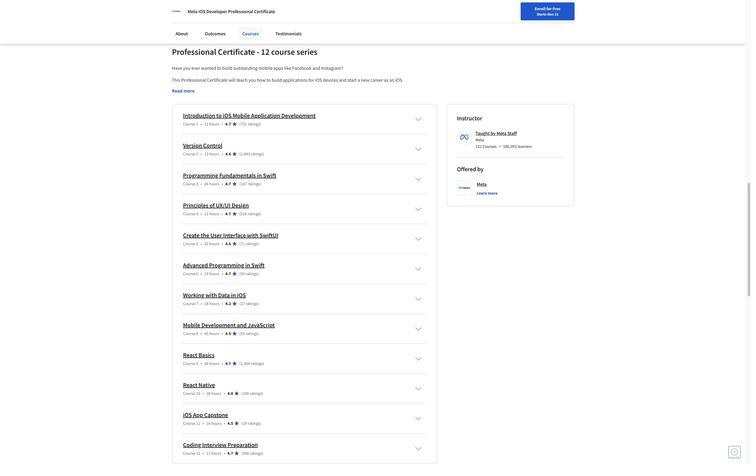 Task type: vqa. For each thing, say whether or not it's contained in the screenshot.
Website Address text field
no



Task type: locate. For each thing, give the bounding box(es) containing it.
2 vertical spatial professional
[[181, 77, 206, 83]]

0 vertical spatial 4.5
[[225, 331, 231, 337]]

( 71 ratings )
[[239, 241, 259, 247]]

by inside taught by meta staff meta 131 courses • 560,993 learners
[[491, 130, 496, 136]]

hours right 16
[[211, 421, 221, 426]]

1 4.6 from the top
[[225, 151, 231, 157]]

of left ux/ui
[[210, 202, 215, 209]]

131
[[476, 144, 482, 149]]

1 horizontal spatial 19
[[243, 421, 247, 426]]

( 55 ratings )
[[239, 271, 259, 277], [239, 331, 259, 337]]

course left 8
[[183, 331, 195, 337]]

introduction to ios mobile application development
[[183, 112, 316, 119]]

react basics
[[183, 351, 215, 359]]

programming up course 6 • 19 hours •
[[209, 262, 244, 269]]

coursera career certificate image
[[461, 0, 561, 33]]

• right 7 at the left bottom
[[201, 301, 202, 307]]

0 vertical spatial 11
[[204, 121, 209, 127]]

professional
[[228, 8, 253, 14], [172, 46, 216, 57], [181, 77, 206, 83]]

ever
[[191, 65, 200, 71]]

1 vertical spatial 4.6
[[225, 241, 231, 247]]

development down run
[[281, 112, 316, 119]]

2 vertical spatial by
[[477, 165, 484, 173]]

1 vertical spatial 12
[[196, 451, 200, 456]]

course 9 • 26 hours •
[[183, 361, 223, 366]]

you inside this professional certificate will teach you how to build applications for ios devices and start a new career as an ios developer. by the end of this program, you'll be able to create and run a mobile app powered by ios operating systems.
[[249, 77, 256, 83]]

ratings right 27
[[246, 301, 258, 307]]

for up nov
[[547, 6, 552, 11]]

18
[[204, 301, 209, 307]]

certificate up outstanding
[[218, 46, 255, 57]]

0 vertical spatial of
[[216, 84, 221, 90]]

performance
[[254, 9, 280, 15]]

) for react basics
[[263, 361, 264, 366]]

create
[[183, 232, 200, 239]]

4.5 down capstone
[[228, 421, 233, 426]]

0 vertical spatial mobile
[[233, 112, 250, 119]]

1 horizontal spatial for
[[547, 6, 552, 11]]

0 vertical spatial 26
[[204, 181, 209, 187]]

share
[[182, 9, 194, 15]]

build up 'will'
[[222, 65, 233, 71]]

ios up course 1 • 11 hours •
[[223, 112, 232, 119]]

course left 6
[[183, 271, 195, 277]]

by down new
[[358, 84, 362, 90]]

about
[[176, 31, 188, 37]]

0 vertical spatial react
[[183, 351, 197, 359]]

hours for to
[[209, 121, 219, 127]]

developer.
[[172, 84, 193, 90]]

21 inside the enroll for free starts nov 21
[[555, 12, 559, 16]]

ratings right 516
[[248, 211, 260, 217]]

0 vertical spatial more
[[184, 88, 195, 94]]

6 course from the top
[[183, 271, 195, 277]]

ratings
[[248, 121, 260, 127], [251, 151, 263, 157], [248, 181, 260, 187], [248, 211, 260, 217], [246, 241, 258, 247], [246, 271, 258, 277], [246, 301, 258, 307], [246, 331, 258, 337], [251, 361, 263, 366], [250, 391, 262, 396], [248, 421, 260, 426], [250, 451, 262, 456]]

• right 4
[[201, 211, 202, 217]]

2 react from the top
[[183, 381, 197, 389]]

26 right 3
[[204, 181, 209, 187]]

( 1,364 ratings )
[[239, 361, 264, 366]]

0 vertical spatial development
[[281, 112, 316, 119]]

the up 20
[[201, 232, 209, 239]]

306
[[243, 451, 249, 456]]

meta up learn
[[477, 181, 487, 187]]

ratings down introduction to ios mobile application development
[[248, 121, 260, 127]]

for
[[547, 6, 552, 11], [309, 77, 314, 83]]

enroll for free starts nov 21
[[535, 6, 561, 16]]

1 horizontal spatial a
[[358, 77, 360, 83]]

courses right 131
[[483, 144, 497, 149]]

course 5 • 20 hours •
[[183, 241, 223, 247]]

0 horizontal spatial with
[[206, 292, 217, 299]]

course left 2
[[183, 151, 195, 157]]

4.6
[[225, 151, 231, 157], [225, 241, 231, 247]]

design
[[232, 202, 249, 209]]

) for coding interview preparation
[[262, 451, 263, 456]]

by inside this professional certificate will teach you how to build applications for ios devices and start a new career as an ios developer. by the end of this program, you'll be able to create and run a mobile app powered by ios operating systems.
[[358, 84, 362, 90]]

11 course from the top
[[183, 421, 195, 426]]

coding interview preparation
[[183, 441, 258, 449]]

10 course from the top
[[183, 391, 195, 396]]

taught by meta staff meta 131 courses • 560,993 learners
[[476, 130, 532, 150]]

1 vertical spatial certificate
[[218, 46, 255, 57]]

ratings right 2,483
[[251, 151, 263, 157]]

0 horizontal spatial mobile
[[259, 65, 273, 71]]

mobile development and javascript link
[[183, 322, 275, 329]]

0 vertical spatial courses
[[242, 31, 259, 37]]

the right the by on the top left
[[200, 84, 207, 90]]

course
[[183, 121, 195, 127], [183, 151, 195, 157], [183, 181, 195, 187], [183, 211, 195, 217], [183, 241, 195, 247], [183, 271, 195, 277], [183, 301, 195, 307], [183, 331, 195, 337], [183, 361, 195, 366], [183, 391, 195, 396], [183, 421, 195, 426], [183, 451, 195, 456]]

) for version control
[[263, 151, 264, 157]]

hours for with
[[209, 301, 219, 307]]

0 vertical spatial build
[[222, 65, 233, 71]]

1 vertical spatial for
[[309, 77, 314, 83]]

1 horizontal spatial 21
[[555, 12, 559, 16]]

0 vertical spatial by
[[358, 84, 362, 90]]

hours for interview
[[211, 451, 221, 456]]

1 vertical spatial a
[[312, 84, 314, 90]]

38
[[206, 391, 211, 396]]

series
[[297, 46, 318, 57]]

ratings for version control
[[251, 151, 263, 157]]

hours right 3
[[209, 181, 219, 187]]

0 horizontal spatial for
[[309, 77, 314, 83]]

( 19 ratings )
[[242, 421, 261, 426]]

0 horizontal spatial mobile
[[183, 322, 200, 329]]

a right run
[[312, 84, 314, 90]]

8
[[196, 331, 198, 337]]

ratings for mobile development and javascript
[[246, 331, 258, 337]]

4.5 down mobile development and javascript link
[[225, 331, 231, 337]]

course left 9
[[183, 361, 195, 366]]

0 vertical spatial ( 55 ratings )
[[239, 271, 259, 277]]

2 26 from the top
[[204, 361, 209, 366]]

1 course from the top
[[183, 121, 195, 127]]

swift down '( 2,483 ratings )' at top left
[[263, 172, 276, 179]]

swiftui
[[260, 232, 278, 239]]

hours
[[209, 121, 219, 127], [209, 151, 219, 157], [209, 181, 219, 187], [209, 211, 219, 217], [209, 241, 219, 247], [209, 271, 219, 277], [209, 301, 219, 307], [209, 331, 219, 337], [209, 361, 219, 366], [211, 391, 221, 396], [211, 421, 221, 426], [211, 451, 221, 456]]

4.7 down programming fundamentals in swift
[[225, 181, 231, 187]]

taught
[[476, 130, 490, 136]]

more inside "button"
[[184, 88, 195, 94]]

you
[[183, 65, 191, 71], [249, 77, 256, 83]]

21 down free
[[555, 12, 559, 16]]

8 course from the top
[[183, 331, 195, 337]]

1 vertical spatial you
[[249, 77, 256, 83]]

1 vertical spatial 21
[[204, 211, 209, 217]]

16
[[206, 421, 211, 426]]

12 course from the top
[[183, 451, 195, 456]]

55 for in
[[241, 271, 245, 277]]

this
[[172, 77, 180, 83]]

( for fundamentals
[[239, 181, 241, 187]]

1 vertical spatial mobile
[[183, 322, 200, 329]]

social
[[205, 9, 216, 15]]

programming up course 3 • 26 hours • on the left top of page
[[183, 172, 218, 179]]

2 vertical spatial 11
[[206, 451, 211, 456]]

user
[[210, 232, 222, 239]]

ratings right 71
[[246, 241, 258, 247]]

career
[[371, 77, 383, 83]]

26 for programming
[[204, 181, 209, 187]]

( 180 ratings )
[[242, 391, 263, 396]]

0 vertical spatial swift
[[263, 172, 276, 179]]

0 vertical spatial 55
[[241, 271, 245, 277]]

-
[[257, 46, 259, 57]]

professional up "ever"
[[172, 46, 216, 57]]

programming fundamentals in swift
[[183, 172, 276, 179]]

1 vertical spatial ( 55 ratings )
[[239, 331, 259, 337]]

ratings for programming fundamentals in swift
[[248, 181, 260, 187]]

1 vertical spatial react
[[183, 381, 197, 389]]

27
[[241, 301, 245, 307]]

more right read
[[184, 88, 195, 94]]

3 course from the top
[[183, 181, 195, 187]]

a
[[358, 77, 360, 83], [312, 84, 314, 90]]

( for of
[[239, 211, 241, 217]]

for up run
[[309, 77, 314, 83]]

the inside this professional certificate will teach you how to build applications for ios devices and start a new career as an ios developer. by the end of this program, you'll be able to create and run a mobile app powered by ios operating systems.
[[200, 84, 207, 90]]

1 ( 55 ratings ) from the top
[[239, 271, 259, 277]]

course 1 • 11 hours •
[[183, 121, 223, 127]]

4.7 left 701
[[225, 121, 231, 127]]

2 4.6 from the top
[[225, 241, 231, 247]]

2 55 from the top
[[241, 331, 245, 337]]

and
[[231, 9, 239, 15], [313, 65, 320, 71], [339, 77, 347, 83], [295, 84, 303, 90], [237, 322, 247, 329]]

mobile inside this professional certificate will teach you how to build applications for ios devices and start a new career as an ios developer. by the end of this program, you'll be able to create and run a mobile app powered by ios operating systems.
[[315, 84, 329, 90]]

4.5 for capstone
[[228, 421, 233, 426]]

2 vertical spatial certificate
[[207, 77, 228, 83]]

1 26 from the top
[[204, 181, 209, 187]]

1 horizontal spatial build
[[272, 77, 282, 83]]

mobile
[[259, 65, 273, 71], [315, 84, 329, 90]]

course left 7 at the left bottom
[[183, 301, 195, 307]]

outstanding
[[233, 65, 258, 71]]

1 horizontal spatial with
[[247, 232, 258, 239]]

devices
[[323, 77, 338, 83]]

professional up the by on the top left
[[181, 77, 206, 83]]

course for advanced programming in swift
[[183, 271, 195, 277]]

mobile up how
[[259, 65, 273, 71]]

( for to
[[239, 121, 241, 127]]

1 vertical spatial 11
[[196, 421, 200, 426]]

4.7 for of
[[225, 211, 231, 217]]

how
[[257, 77, 266, 83]]

4 course from the top
[[183, 211, 195, 217]]

development up 45
[[201, 322, 236, 329]]

app
[[193, 411, 203, 419]]

courses link
[[239, 27, 262, 40]]

1 horizontal spatial 12
[[261, 46, 270, 57]]

1 vertical spatial more
[[488, 191, 498, 196]]

( 55 ratings ) for swift
[[239, 271, 259, 277]]

course for version control
[[183, 151, 195, 157]]

0 horizontal spatial of
[[210, 202, 215, 209]]

course for introduction to ios mobile application development
[[183, 121, 195, 127]]

1 vertical spatial build
[[272, 77, 282, 83]]

of left this
[[216, 84, 221, 90]]

• left 16
[[203, 421, 204, 426]]

7 course from the top
[[183, 301, 195, 307]]

0 vertical spatial certificate
[[254, 8, 275, 14]]

ratings down javascript at bottom left
[[246, 331, 258, 337]]

teach
[[237, 77, 248, 83]]

4.6 down the create the user interface with swiftui "link"
[[225, 241, 231, 247]]

working with data in ios
[[183, 292, 246, 299]]

javascript
[[248, 322, 275, 329]]

developer
[[206, 8, 227, 14]]

a left new
[[358, 77, 360, 83]]

and down applications
[[295, 84, 303, 90]]

1 55 from the top
[[241, 271, 245, 277]]

4.7 for interview
[[228, 451, 233, 456]]

) for introduction to ios mobile application development
[[260, 121, 261, 127]]

enroll
[[535, 6, 546, 11]]

4.6 for the
[[225, 241, 231, 247]]

20
[[204, 241, 209, 247]]

course left 4
[[183, 211, 195, 217]]

11 down app
[[196, 421, 200, 426]]

ratings right 167
[[248, 181, 260, 187]]

• right 6
[[201, 271, 202, 277]]

ios right the an
[[395, 77, 402, 83]]

0 vertical spatial 21
[[555, 12, 559, 16]]

1 vertical spatial 19
[[243, 421, 247, 426]]

4.7 down coding interview preparation
[[228, 451, 233, 456]]

more inside button
[[488, 191, 498, 196]]

4.7 down ux/ui
[[225, 211, 231, 217]]

0 vertical spatial a
[[358, 77, 360, 83]]

offered
[[457, 165, 476, 173]]

hours down advanced programming in swift link
[[209, 271, 219, 277]]

ratings up preparation in the left of the page
[[248, 421, 260, 426]]

1 vertical spatial with
[[206, 292, 217, 299]]

applications
[[283, 77, 308, 83]]

0 horizontal spatial by
[[358, 84, 362, 90]]

meta image
[[172, 7, 180, 16]]

0 vertical spatial you
[[183, 65, 191, 71]]

hours right 13
[[209, 151, 219, 157]]

11 right 1
[[204, 121, 209, 127]]

0 horizontal spatial 12
[[196, 451, 200, 456]]

1 vertical spatial courses
[[483, 144, 497, 149]]

0 horizontal spatial 19
[[204, 271, 209, 277]]

course for react native
[[183, 391, 195, 396]]

version
[[183, 142, 202, 149]]

course down app
[[183, 421, 195, 426]]

0 horizontal spatial build
[[222, 65, 233, 71]]

11 for coding
[[206, 451, 211, 456]]

• left 560,993 in the top of the page
[[499, 143, 501, 150]]

None search field
[[85, 4, 229, 16]]

1 horizontal spatial courses
[[483, 144, 497, 149]]

21 right 4
[[204, 211, 209, 217]]

1 vertical spatial 26
[[204, 361, 209, 366]]

with up ( 71 ratings )
[[247, 232, 258, 239]]

data
[[218, 292, 230, 299]]

1 horizontal spatial by
[[477, 165, 484, 173]]

1 horizontal spatial mobile
[[315, 84, 329, 90]]

1 vertical spatial by
[[491, 130, 496, 136]]

0 horizontal spatial development
[[201, 322, 236, 329]]

0 vertical spatial with
[[247, 232, 258, 239]]

meta link
[[477, 181, 487, 188]]

ratings right 306
[[250, 451, 262, 456]]

• inside taught by meta staff meta 131 courses • 560,993 learners
[[499, 143, 501, 150]]

0 horizontal spatial more
[[184, 88, 195, 94]]

0 vertical spatial the
[[200, 84, 207, 90]]

1 vertical spatial swift
[[251, 262, 265, 269]]

19 right 6
[[204, 271, 209, 277]]

hours right the 38
[[211, 391, 221, 396]]

in
[[239, 9, 243, 15], [257, 172, 262, 179], [245, 262, 250, 269], [231, 292, 236, 299]]

in down ( 71 ratings )
[[245, 262, 250, 269]]

course down coding
[[183, 451, 195, 456]]

development
[[281, 112, 316, 119], [201, 322, 236, 329]]

0 vertical spatial for
[[547, 6, 552, 11]]

9 course from the top
[[183, 361, 195, 366]]

mobile
[[233, 112, 250, 119], [183, 322, 200, 329]]

ratings for introduction to ios mobile application development
[[248, 121, 260, 127]]

0 vertical spatial professional
[[228, 8, 253, 14]]

2 course from the top
[[183, 151, 195, 157]]

hours right 1
[[209, 121, 219, 127]]

2 ( 55 ratings ) from the top
[[239, 331, 259, 337]]

( 167 ratings )
[[239, 181, 261, 187]]

application
[[251, 112, 280, 119]]

ios left the devices
[[315, 77, 322, 83]]

) for mobile development and javascript
[[258, 331, 259, 337]]

course left 10
[[183, 391, 195, 396]]

0 vertical spatial 4.6
[[225, 151, 231, 157]]

167
[[241, 181, 247, 187]]

certificate right your
[[254, 8, 275, 14]]

13
[[204, 151, 209, 157]]

( for programming
[[239, 271, 241, 277]]

course left 3
[[183, 181, 195, 187]]

1 vertical spatial mobile
[[315, 84, 329, 90]]

able
[[267, 84, 276, 90]]

1 vertical spatial the
[[201, 232, 209, 239]]

ios app capstone link
[[183, 411, 228, 419]]

ratings for react basics
[[251, 361, 263, 366]]

4.6 left 2,483
[[225, 151, 231, 157]]

0 horizontal spatial a
[[312, 84, 314, 90]]

1 horizontal spatial of
[[216, 84, 221, 90]]

2 horizontal spatial by
[[491, 130, 496, 136]]

course left 1
[[183, 121, 195, 127]]

course for ios app capstone
[[183, 421, 195, 426]]

learn more
[[477, 191, 498, 196]]

and right facebook
[[313, 65, 320, 71]]

26
[[204, 181, 209, 187], [204, 361, 209, 366]]

1 horizontal spatial more
[[488, 191, 498, 196]]

hours down basics
[[209, 361, 219, 366]]

ratings right 1,364
[[251, 361, 263, 366]]

701
[[241, 121, 247, 127]]

professional certificate - 12 course series
[[172, 46, 318, 57]]

testimonials
[[276, 31, 302, 37]]

ratings down advanced programming in swift link
[[246, 271, 258, 277]]

native
[[199, 381, 215, 389]]

to right "wanted"
[[217, 65, 221, 71]]

mobile up 8
[[183, 322, 200, 329]]

courses up 'professional certificate - 12 course series'
[[242, 31, 259, 37]]

to right how
[[267, 77, 271, 83]]

1 vertical spatial 4.5
[[228, 421, 233, 426]]

( for app
[[242, 421, 243, 426]]

1 react from the top
[[183, 351, 197, 359]]

facebook
[[292, 65, 312, 71]]

1 horizontal spatial you
[[249, 77, 256, 83]]

4.5 for and
[[225, 331, 231, 337]]

) for ios app capstone
[[260, 421, 261, 426]]

ratings for advanced programming in swift
[[246, 271, 258, 277]]

26 down basics
[[204, 361, 209, 366]]

more right learn
[[488, 191, 498, 196]]

1 vertical spatial 55
[[241, 331, 245, 337]]

( for basics
[[239, 361, 241, 366]]

( for interview
[[242, 451, 243, 456]]

for inside this professional certificate will teach you how to build applications for ios devices and start a new career as an ios developer. by the end of this program, you'll be able to create and run a mobile app powered by ios operating systems.
[[309, 77, 314, 83]]

0 vertical spatial 12
[[261, 46, 270, 57]]

• down "mobile development and javascript" on the left of page
[[222, 331, 223, 337]]

to up course 1 • 11 hours •
[[216, 112, 222, 119]]

certificate inside this professional certificate will teach you how to build applications for ios devices and start a new career as an ios developer. by the end of this program, you'll be able to create and run a mobile app powered by ios operating systems.
[[207, 77, 228, 83]]

hours right 18
[[209, 301, 219, 307]]

•
[[201, 121, 202, 127], [222, 121, 223, 127], [499, 143, 501, 150], [201, 151, 202, 157], [222, 151, 223, 157], [201, 181, 202, 187], [222, 181, 223, 187], [201, 211, 202, 217], [222, 211, 223, 217], [201, 241, 202, 247], [222, 241, 223, 247], [201, 271, 202, 277], [222, 271, 223, 277], [201, 301, 202, 307], [222, 301, 223, 307], [201, 331, 202, 337], [222, 331, 223, 337], [201, 361, 202, 366], [222, 361, 223, 366], [203, 391, 204, 396], [224, 391, 225, 396], [203, 421, 204, 426], [224, 421, 225, 426], [203, 451, 204, 456], [224, 451, 225, 456]]

have
[[172, 65, 182, 71]]

5 course from the top
[[183, 241, 195, 247]]

share it on social media and in your performance review
[[182, 9, 294, 15]]

( 55 ratings ) for javascript
[[239, 331, 259, 337]]

you left "ever"
[[183, 65, 191, 71]]

mobile down the devices
[[315, 84, 329, 90]]

( for with
[[239, 301, 241, 307]]

( for development
[[239, 331, 241, 337]]



Task type: describe. For each thing, give the bounding box(es) containing it.
26 for react
[[204, 361, 209, 366]]

5
[[196, 241, 198, 247]]

• right '5'
[[201, 241, 202, 247]]

control
[[203, 142, 222, 149]]

course for coding interview preparation
[[183, 451, 195, 456]]

hours for app
[[211, 421, 221, 426]]

course for working with data in ios
[[183, 301, 195, 307]]

advanced
[[183, 262, 208, 269]]

react native
[[183, 381, 215, 389]]

new
[[361, 77, 370, 83]]

ratings for working with data in ios
[[246, 301, 258, 307]]

course for create the user interface with swiftui
[[183, 241, 195, 247]]

course for react basics
[[183, 361, 195, 366]]

by
[[194, 84, 199, 90]]

71
[[241, 241, 245, 247]]

) for react native
[[262, 391, 263, 396]]

• down control
[[222, 151, 223, 157]]

react native link
[[183, 381, 215, 389]]

app
[[330, 84, 338, 90]]

react basics link
[[183, 351, 215, 359]]

hours for control
[[209, 151, 219, 157]]

programming fundamentals in swift link
[[183, 172, 276, 179]]

staff
[[508, 130, 517, 136]]

and up 'powered'
[[339, 77, 347, 83]]

1 horizontal spatial mobile
[[233, 112, 250, 119]]

( 27 ratings )
[[239, 301, 259, 307]]

• down programming fundamentals in swift link
[[222, 181, 223, 187]]

0 vertical spatial 19
[[204, 271, 209, 277]]

about link
[[172, 27, 192, 40]]

( 2,483 ratings )
[[239, 151, 264, 157]]

by for offered by
[[477, 165, 484, 173]]

course 2 • 13 hours •
[[183, 151, 223, 157]]

0 horizontal spatial courses
[[242, 31, 259, 37]]

course 7 • 18 hours •
[[183, 301, 223, 307]]

principles of ux/ui design
[[183, 202, 249, 209]]

learn
[[477, 191, 487, 196]]

by for taught by meta staff meta 131 courses • 560,993 learners
[[491, 130, 496, 136]]

0 vertical spatial mobile
[[259, 65, 273, 71]]

4.7 for to
[[225, 121, 231, 127]]

principles
[[183, 202, 208, 209]]

0 horizontal spatial you
[[183, 65, 191, 71]]

) for working with data in ios
[[258, 301, 259, 307]]

hours for native
[[211, 391, 221, 396]]

basics
[[199, 351, 215, 359]]

2,483
[[241, 151, 250, 157]]

( for the
[[239, 241, 241, 247]]

course
[[271, 46, 295, 57]]

55 for and
[[241, 331, 245, 337]]

instructor
[[457, 114, 482, 122]]

• right 10
[[203, 391, 204, 396]]

working with data in ios link
[[183, 292, 246, 299]]

swift for programming fundamentals in swift
[[263, 172, 276, 179]]

1 vertical spatial of
[[210, 202, 215, 209]]

advanced programming in swift link
[[183, 262, 265, 269]]

• right 1
[[201, 121, 202, 127]]

systems.
[[392, 84, 409, 90]]

start
[[348, 77, 357, 83]]

hours for of
[[209, 211, 219, 217]]

taught by meta staff image
[[458, 131, 471, 144]]

version control
[[183, 142, 222, 149]]

have you ever wanted to build outstanding mobile apps like facebook and instagram?
[[172, 65, 343, 71]]

) for advanced programming in swift
[[258, 271, 259, 277]]

) for principles of ux/ui design
[[260, 211, 261, 217]]

0 vertical spatial programming
[[183, 172, 218, 179]]

course for mobile development and javascript
[[183, 331, 195, 337]]

ios down new
[[363, 84, 370, 90]]

( 516 ratings )
[[239, 211, 261, 217]]

• down ux/ui
[[222, 211, 223, 217]]

3
[[196, 181, 198, 187]]

like
[[284, 65, 291, 71]]

outcomes link
[[201, 27, 229, 40]]

create the user interface with swiftui link
[[183, 232, 278, 239]]

ratings for coding interview preparation
[[250, 451, 262, 456]]

7
[[196, 301, 198, 307]]

run
[[304, 84, 311, 90]]

4.2
[[225, 301, 231, 307]]

1 vertical spatial professional
[[172, 46, 216, 57]]

principles of ux/ui design link
[[183, 202, 249, 209]]

create
[[282, 84, 294, 90]]

of inside this professional certificate will teach you how to build applications for ios devices and start a new career as an ios developer. by the end of this program, you'll be able to create and run a mobile app powered by ios operating systems.
[[216, 84, 221, 90]]

learn more button
[[477, 190, 498, 196]]

• left 4.2
[[222, 301, 223, 307]]

an
[[389, 77, 394, 83]]

course 8 • 45 hours •
[[183, 331, 223, 337]]

ios up 27
[[237, 292, 246, 299]]

ratings for ios app capstone
[[248, 421, 260, 426]]

version control link
[[183, 142, 222, 149]]

course 10 • 38 hours •
[[183, 391, 225, 396]]

react for react native
[[183, 381, 197, 389]]

9
[[196, 361, 198, 366]]

• left 701
[[222, 121, 223, 127]]

this professional certificate will teach you how to build applications for ios devices and start a new career as an ios developer. by the end of this program, you'll be able to create and run a mobile app powered by ios operating systems.
[[172, 77, 409, 90]]

to right able
[[277, 84, 281, 90]]

4
[[196, 211, 198, 217]]

create the user interface with swiftui
[[183, 232, 278, 239]]

hours for development
[[209, 331, 219, 337]]

read more button
[[172, 88, 195, 94]]

and left javascript at bottom left
[[237, 322, 247, 329]]

516
[[241, 211, 247, 217]]

( for control
[[239, 151, 241, 157]]

preparation
[[228, 441, 258, 449]]

hours for fundamentals
[[209, 181, 219, 187]]

course 11 • 16 hours •
[[183, 421, 225, 426]]

4.6 for control
[[225, 151, 231, 157]]

• down 'user'
[[222, 241, 223, 247]]

build inside this professional certificate will teach you how to build applications for ios devices and start a new career as an ios developer. by the end of this program, you'll be able to create and run a mobile app powered by ios operating systems.
[[272, 77, 282, 83]]

courses inside taught by meta staff meta 131 courses • 560,993 learners
[[483, 144, 497, 149]]

operating
[[371, 84, 391, 90]]

nov
[[547, 12, 554, 16]]

working
[[183, 292, 204, 299]]

45
[[204, 331, 209, 337]]

apps
[[274, 65, 283, 71]]

1 vertical spatial development
[[201, 322, 236, 329]]

on
[[198, 9, 204, 15]]

• down capstone
[[224, 421, 225, 426]]

introduction
[[183, 112, 215, 119]]

professional inside this professional certificate will teach you how to build applications for ios devices and start a new career as an ios developer. by the end of this program, you'll be able to create and run a mobile app powered by ios operating systems.
[[181, 77, 206, 83]]

as
[[384, 77, 388, 83]]

more for learn more
[[488, 191, 498, 196]]

and right the media
[[231, 9, 239, 15]]

course for programming fundamentals in swift
[[183, 181, 195, 187]]

this
[[221, 84, 229, 90]]

meta up 131
[[476, 137, 484, 143]]

in left your
[[239, 9, 243, 15]]

in up ( 167 ratings )
[[257, 172, 262, 179]]

0 horizontal spatial 21
[[204, 211, 209, 217]]

in right data
[[231, 292, 236, 299]]

instagram?
[[321, 65, 343, 71]]

media
[[217, 9, 230, 15]]

outcomes
[[205, 31, 226, 37]]

react for react basics
[[183, 351, 197, 359]]

swift for advanced programming in swift
[[251, 262, 265, 269]]

2
[[196, 151, 198, 157]]

4.7 for basics
[[225, 361, 231, 366]]

ratings for create the user interface with swiftui
[[246, 241, 258, 247]]

you'll
[[249, 84, 260, 90]]

11 for introduction
[[204, 121, 209, 127]]

more for read more
[[184, 88, 195, 94]]

• down the interview
[[203, 451, 204, 456]]

for inside the enroll for free starts nov 21
[[547, 6, 552, 11]]

meta left staff
[[497, 130, 507, 136]]

mobile development and javascript
[[183, 322, 275, 329]]

4.7 for programming
[[225, 271, 231, 277]]

be
[[261, 84, 266, 90]]

• right 8
[[201, 331, 202, 337]]

ios right it
[[198, 8, 205, 14]]

1 vertical spatial programming
[[209, 262, 244, 269]]

hours for programming
[[209, 271, 219, 277]]

course 3 • 26 hours •
[[183, 181, 223, 187]]

ratings for principles of ux/ui design
[[248, 211, 260, 217]]

course for principles of ux/ui design
[[183, 211, 195, 217]]

• left 1,364
[[222, 361, 223, 366]]

hours for the
[[209, 241, 219, 247]]

read
[[172, 88, 182, 94]]

560,993
[[503, 144, 517, 149]]

• left "4.8"
[[224, 391, 225, 396]]

1 horizontal spatial development
[[281, 112, 316, 119]]

meta left on
[[188, 8, 198, 14]]

• right 3
[[201, 181, 202, 187]]

help center image
[[731, 449, 738, 456]]

coding interview preparation link
[[183, 441, 258, 449]]

• down advanced programming in swift link
[[222, 271, 223, 277]]

( for native
[[242, 391, 243, 396]]

hours for basics
[[209, 361, 219, 366]]

ratings for react native
[[250, 391, 262, 396]]

4.7 for fundamentals
[[225, 181, 231, 187]]

10
[[196, 391, 200, 396]]

• down 'coding interview preparation' link
[[224, 451, 225, 456]]

meta ios developer professional certificate
[[188, 8, 275, 14]]

• right 9
[[201, 361, 202, 366]]

• right 2
[[201, 151, 202, 157]]

ios left app
[[183, 411, 192, 419]]

) for create the user interface with swiftui
[[258, 241, 259, 247]]

) for programming fundamentals in swift
[[260, 181, 261, 187]]



